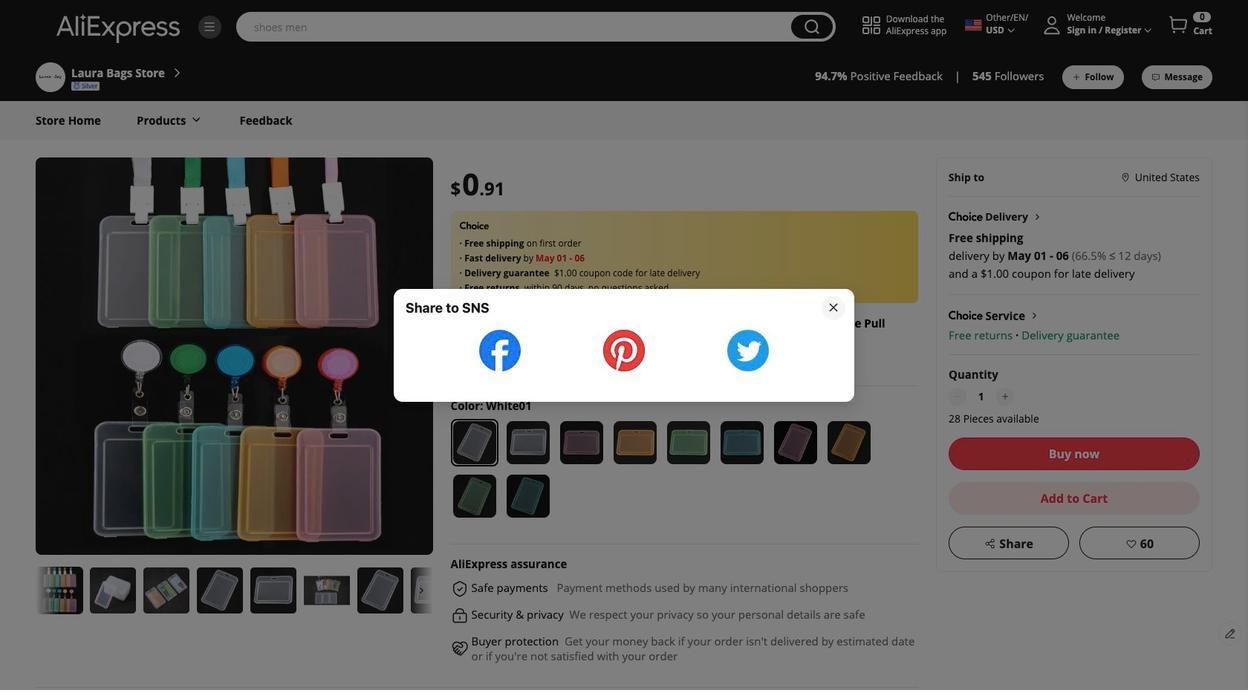 Task type: locate. For each thing, give the bounding box(es) containing it.
None text field
[[970, 388, 994, 406]]

shoes men text field
[[247, 19, 784, 34]]

None button
[[791, 15, 833, 39]]



Task type: describe. For each thing, give the bounding box(es) containing it.
1sqid_b image
[[203, 20, 216, 33]]



Task type: vqa. For each thing, say whether or not it's contained in the screenshot.
"Register" inside 'REGISTER WITH SMS' button
no



